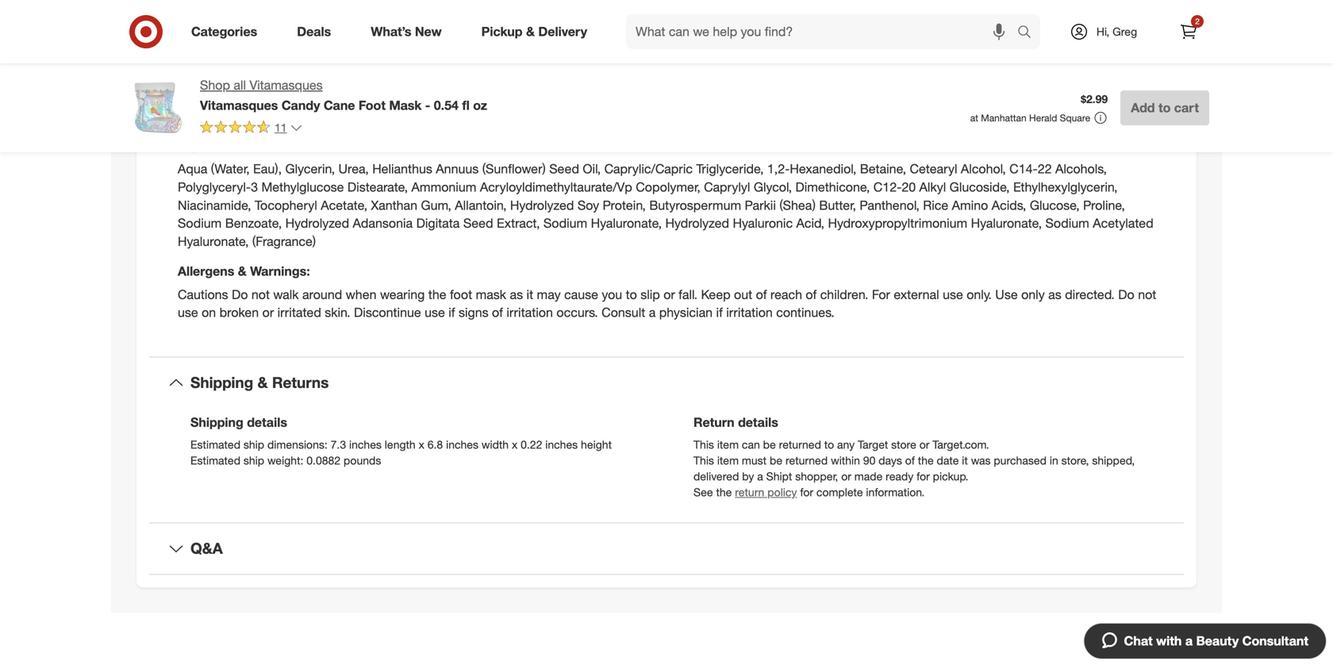 Task type: locate. For each thing, give the bounding box(es) containing it.
0 horizontal spatial the
[[428, 287, 446, 302]]

2 horizontal spatial inches
[[545, 438, 578, 452]]

2 vertical spatial a
[[1185, 633, 1193, 649]]

1 vertical spatial estimated
[[190, 454, 240, 467]]

0 vertical spatial item
[[717, 438, 739, 452]]

1 horizontal spatial inches
[[446, 438, 479, 452]]

0 horizontal spatial as
[[510, 287, 523, 302]]

2 horizontal spatial to
[[1159, 100, 1171, 115]]

be up the shipt
[[770, 454, 783, 467]]

&
[[526, 24, 535, 39], [238, 263, 247, 279], [258, 373, 268, 392]]

estimated left weight: on the bottom of the page
[[190, 454, 240, 467]]

1 horizontal spatial if
[[716, 305, 723, 320]]

1 do from the left
[[232, 287, 248, 302]]

use left the only.
[[943, 287, 963, 302]]

1 horizontal spatial x
[[512, 438, 518, 452]]

-
[[425, 97, 430, 113]]

2 horizontal spatial sodium
[[1046, 216, 1089, 231]]

return
[[694, 415, 735, 430]]

it left may
[[527, 287, 533, 302]]

seed up acryloyldimethyltaurate/vp
[[549, 161, 579, 177]]

0 horizontal spatial not
[[251, 287, 270, 302]]

sodium down soy
[[544, 216, 587, 231]]

not left walk
[[251, 287, 270, 302]]

1 estimated from the top
[[190, 438, 240, 452]]

not
[[251, 287, 270, 302], [1138, 287, 1157, 302]]

item up delivered
[[717, 454, 739, 467]]

returned
[[779, 438, 821, 452], [786, 454, 828, 467]]

of inside return details this item can be returned to any target store or target.com. this item must be returned within 90 days of the date it was purchased in store, shipped, delivered by a shipt shopper, or made ready for pickup. see the return policy for complete information.
[[905, 454, 915, 467]]

1 horizontal spatial &
[[258, 373, 268, 392]]

& left returns
[[258, 373, 268, 392]]

$2.99
[[1081, 92, 1108, 106]]

shipping & returns
[[190, 373, 329, 392]]

2 this from the top
[[694, 454, 714, 467]]

0 horizontal spatial &
[[238, 263, 247, 279]]

hi, greg
[[1097, 25, 1137, 38]]

hydrolyzed down acryloyldimethyltaurate/vp
[[510, 197, 574, 213]]

or down within at the right
[[841, 469, 851, 483]]

(water,
[[211, 161, 250, 177]]

2 vertical spatial the
[[716, 485, 732, 499]]

foot
[[450, 287, 472, 302]]

acetate,
[[321, 197, 367, 213]]

1 horizontal spatial it
[[962, 454, 968, 467]]

all
[[234, 77, 246, 93]]

0 horizontal spatial use
[[178, 305, 198, 320]]

2 details from the left
[[738, 415, 778, 430]]

a right by
[[757, 469, 763, 483]]

0 horizontal spatial details
[[247, 415, 287, 430]]

1 vertical spatial item
[[717, 454, 739, 467]]

ammonium
[[412, 179, 476, 195]]

categories
[[191, 24, 257, 39]]

of down store
[[905, 454, 915, 467]]

1 horizontal spatial irritation
[[726, 305, 773, 320]]

0 horizontal spatial inches
[[349, 438, 382, 452]]

details
[[247, 415, 287, 430], [738, 415, 778, 430]]

sodium down niacinamide,
[[178, 216, 222, 231]]

0 vertical spatial &
[[526, 24, 535, 39]]

& right pickup
[[526, 24, 535, 39]]

cause
[[564, 287, 598, 302]]

3 inches from the left
[[545, 438, 578, 452]]

1 horizontal spatial as
[[1048, 287, 1062, 302]]

item left can at the bottom of page
[[717, 438, 739, 452]]

0 horizontal spatial hyaluronate,
[[178, 234, 249, 249]]

as right 'mask'
[[510, 287, 523, 302]]

the down delivered
[[716, 485, 732, 499]]

vitamasques up candy
[[250, 77, 323, 93]]

0 vertical spatial ship
[[244, 438, 264, 452]]

estimated down shipping & returns
[[190, 438, 240, 452]]

policy
[[768, 485, 797, 499]]

the inside allergens & warnings: cautions do not walk around when wearing the foot mask as it may cause you to slip or fall. keep out of reach of children. for external use only. use only as directed. do not use on broken or irritated skin. discontinue use if signs of irritation occurs. consult a physician if irritation continues.
[[428, 287, 446, 302]]

ship
[[244, 438, 264, 452], [244, 454, 264, 467]]

to left any
[[824, 438, 834, 452]]

manhattan
[[981, 112, 1027, 124]]

2 estimated from the top
[[190, 454, 240, 467]]

benzoate,
[[225, 216, 282, 231]]

if down keep
[[716, 305, 723, 320]]

to right the add
[[1159, 100, 1171, 115]]

betaine,
[[860, 161, 906, 177]]

inches up the pounds
[[349, 438, 382, 452]]

1 vertical spatial be
[[770, 454, 783, 467]]

2 horizontal spatial the
[[918, 454, 934, 467]]

or right store
[[920, 438, 930, 452]]

inches
[[349, 438, 382, 452], [446, 438, 479, 452], [545, 438, 578, 452]]

inches right "0.22"
[[545, 438, 578, 452]]

square
[[1060, 112, 1091, 124]]

0 vertical spatial this
[[694, 438, 714, 452]]

& inside allergens & warnings: cautions do not walk around when wearing the foot mask as it may cause you to slip or fall. keep out of reach of children. for external use only. use only as directed. do not use on broken or irritated skin. discontinue use if signs of irritation occurs. consult a physician if irritation continues.
[[238, 263, 247, 279]]

3
[[251, 179, 258, 195]]

vitamasques
[[250, 77, 323, 93], [200, 97, 278, 113]]

occurs.
[[557, 305, 598, 320]]

shipped,
[[1092, 454, 1135, 467]]

dimensions:
[[267, 438, 328, 452]]

0 horizontal spatial a
[[649, 305, 656, 320]]

urea,
[[338, 161, 369, 177]]

0 horizontal spatial seed
[[463, 216, 493, 231]]

2 sodium from the left
[[544, 216, 587, 231]]

or left "fall."
[[664, 287, 675, 302]]

vitamasques down all
[[200, 97, 278, 113]]

1 horizontal spatial seed
[[549, 161, 579, 177]]

0 horizontal spatial if
[[449, 305, 455, 320]]

this up delivered
[[694, 454, 714, 467]]

deals
[[297, 24, 331, 39]]

0 horizontal spatial x
[[419, 438, 424, 452]]

hydrolyzed down acetate,
[[285, 216, 349, 231]]

not right directed.
[[1138, 287, 1157, 302]]

1 ship from the top
[[244, 438, 264, 452]]

details inside return details this item can be returned to any target store or target.com. this item must be returned within 90 days of the date it was purchased in store, shipped, delivered by a shipt shopper, or made ready for pickup. see the return policy for complete information.
[[738, 415, 778, 430]]

hydrolyzed down butyrospermum
[[665, 216, 729, 231]]

0 horizontal spatial hydrolyzed
[[285, 216, 349, 231]]

item
[[717, 438, 739, 452], [717, 454, 739, 467]]

sodium down 'glucose,' at the top of page
[[1046, 216, 1089, 231]]

returns
[[272, 373, 329, 392]]

& for delivery
[[526, 24, 535, 39]]

0 vertical spatial to
[[1159, 100, 1171, 115]]

allergens & warnings: cautions do not walk around when wearing the foot mask as it may cause you to slip or fall. keep out of reach of children. for external use only. use only as directed. do not use on broken or irritated skin. discontinue use if signs of irritation occurs. consult a physician if irritation continues.
[[178, 263, 1157, 320]]

2 shipping from the top
[[190, 415, 243, 430]]

0 horizontal spatial irritation
[[507, 305, 553, 320]]

1 vertical spatial &
[[238, 263, 247, 279]]

x left "0.22"
[[512, 438, 518, 452]]

any
[[837, 438, 855, 452]]

(fragrance)
[[252, 234, 316, 249]]

1 vertical spatial for
[[800, 485, 813, 499]]

1 horizontal spatial not
[[1138, 287, 1157, 302]]

delivery
[[538, 24, 587, 39]]

what's
[[371, 24, 411, 39]]

a down slip
[[649, 305, 656, 320]]

label info
[[190, 97, 261, 115]]

directed.
[[1065, 287, 1115, 302]]

shipping details estimated ship dimensions: 7.3 inches length x 6.8 inches width x 0.22 inches height estimated ship weight: 0.0882 pounds
[[190, 415, 612, 467]]

this down return
[[694, 438, 714, 452]]

2 item from the top
[[717, 454, 739, 467]]

0 vertical spatial vitamasques
[[250, 77, 323, 93]]

1 vertical spatial ship
[[244, 454, 264, 467]]

consultant
[[1242, 633, 1309, 649]]

0 vertical spatial shipping
[[190, 373, 253, 392]]

the left date in the right bottom of the page
[[918, 454, 934, 467]]

seed down allantoin, in the top left of the page
[[463, 216, 493, 231]]

1,2-
[[767, 161, 790, 177]]

as right the only
[[1048, 287, 1062, 302]]

1 vertical spatial vitamasques
[[200, 97, 278, 113]]

hyaluronate, down protein,
[[591, 216, 662, 231]]

in
[[1050, 454, 1058, 467]]

2 vertical spatial to
[[824, 438, 834, 452]]

report incorrect product info.
[[585, 43, 732, 56]]

shipping down on at top
[[190, 373, 253, 392]]

return details this item can be returned to any target store or target.com. this item must be returned within 90 days of the date it was purchased in store, shipped, delivered by a shipt shopper, or made ready for pickup. see the return policy for complete information.
[[694, 415, 1135, 499]]

continues.
[[776, 305, 835, 320]]

shipping for shipping details estimated ship dimensions: 7.3 inches length x 6.8 inches width x 0.22 inches height estimated ship weight: 0.0882 pounds
[[190, 415, 243, 430]]

& inside dropdown button
[[258, 373, 268, 392]]

cart
[[1174, 100, 1199, 115]]

glycol,
[[754, 179, 792, 195]]

details for shipping
[[247, 415, 287, 430]]

shipping down shipping & returns
[[190, 415, 243, 430]]

if down foot
[[449, 305, 455, 320]]

the left foot
[[428, 287, 446, 302]]

1 inches from the left
[[349, 438, 382, 452]]

1 shipping from the top
[[190, 373, 253, 392]]

the
[[428, 287, 446, 302], [918, 454, 934, 467], [716, 485, 732, 499]]

1 vertical spatial it
[[962, 454, 968, 467]]

use left on at top
[[178, 305, 198, 320]]

of down 'mask'
[[492, 305, 503, 320]]

rice
[[923, 197, 948, 213]]

seed
[[549, 161, 579, 177], [463, 216, 493, 231]]

2 vertical spatial &
[[258, 373, 268, 392]]

1 item from the top
[[717, 438, 739, 452]]

with
[[1156, 633, 1182, 649]]

x left 6.8
[[419, 438, 424, 452]]

0 horizontal spatial it
[[527, 287, 533, 302]]

0 vertical spatial it
[[527, 287, 533, 302]]

2 horizontal spatial &
[[526, 24, 535, 39]]

copolymer,
[[636, 179, 700, 195]]

1 horizontal spatial to
[[824, 438, 834, 452]]

irritation down may
[[507, 305, 553, 320]]

details for return
[[738, 415, 778, 430]]

1 vertical spatial a
[[757, 469, 763, 483]]

to inside button
[[1159, 100, 1171, 115]]

q&a
[[190, 539, 223, 558]]

shopper,
[[795, 469, 838, 483]]

irritation down out
[[726, 305, 773, 320]]

signs
[[459, 305, 489, 320]]

0 vertical spatial for
[[917, 469, 930, 483]]

1 vertical spatial this
[[694, 454, 714, 467]]

2 horizontal spatial a
[[1185, 633, 1193, 649]]

1 horizontal spatial a
[[757, 469, 763, 483]]

0 vertical spatial the
[[428, 287, 446, 302]]

0 horizontal spatial sodium
[[178, 216, 222, 231]]

1 horizontal spatial hydrolyzed
[[510, 197, 574, 213]]

alcohol,
[[961, 161, 1006, 177]]

0 horizontal spatial to
[[626, 287, 637, 302]]

1 horizontal spatial sodium
[[544, 216, 587, 231]]

1 horizontal spatial do
[[1118, 287, 1135, 302]]

of right out
[[756, 287, 767, 302]]

shipping
[[190, 373, 253, 392], [190, 415, 243, 430]]

shipping inside dropdown button
[[190, 373, 253, 392]]

do right directed.
[[1118, 287, 1135, 302]]

ship left dimensions:
[[244, 438, 264, 452]]

0 vertical spatial estimated
[[190, 438, 240, 452]]

for down shopper,
[[800, 485, 813, 499]]

external
[[894, 287, 939, 302]]

fl
[[462, 97, 470, 113]]

do up broken
[[232, 287, 248, 302]]

a right "with" on the bottom
[[1185, 633, 1193, 649]]

& for warnings:
[[238, 263, 247, 279]]

protein,
[[603, 197, 646, 213]]

1 horizontal spatial details
[[738, 415, 778, 430]]

as
[[510, 287, 523, 302], [1048, 287, 1062, 302]]

1 as from the left
[[510, 287, 523, 302]]

caprylic/capric
[[604, 161, 693, 177]]

caprylyl
[[704, 179, 750, 195]]

use down wearing
[[425, 305, 445, 320]]

shipping & returns button
[[149, 358, 1184, 408]]

be right can at the bottom of page
[[763, 438, 776, 452]]

0 horizontal spatial do
[[232, 287, 248, 302]]

What can we help you find? suggestions appear below search field
[[626, 14, 1021, 49]]

1 details from the left
[[247, 415, 287, 430]]

details inside shipping details estimated ship dimensions: 7.3 inches length x 6.8 inches width x 0.22 inches height estimated ship weight: 0.0882 pounds
[[247, 415, 287, 430]]

for right ready
[[917, 469, 930, 483]]

hexanediol,
[[790, 161, 857, 177]]

hyaluronate, up allergens
[[178, 234, 249, 249]]

hyaluronate, down the acids,
[[971, 216, 1042, 231]]

polyglyceryl-
[[178, 179, 251, 195]]

0 vertical spatial a
[[649, 305, 656, 320]]

to left slip
[[626, 287, 637, 302]]

& right allergens
[[238, 263, 247, 279]]

glucose,
[[1030, 197, 1080, 213]]

1 vertical spatial to
[[626, 287, 637, 302]]

2 do from the left
[[1118, 287, 1135, 302]]

return
[[735, 485, 765, 499]]

reach
[[771, 287, 802, 302]]

at manhattan herald square
[[970, 112, 1091, 124]]

it left the was at the bottom of the page
[[962, 454, 968, 467]]

1 horizontal spatial the
[[716, 485, 732, 499]]

of up continues.
[[806, 287, 817, 302]]

ship left weight: on the bottom of the page
[[244, 454, 264, 467]]

0 horizontal spatial for
[[800, 485, 813, 499]]

details up can at the bottom of page
[[738, 415, 778, 430]]

details up dimensions:
[[247, 415, 287, 430]]

1 vertical spatial shipping
[[190, 415, 243, 430]]

this
[[694, 438, 714, 452], [694, 454, 714, 467]]

(shea)
[[780, 197, 816, 213]]

inches right 6.8
[[446, 438, 479, 452]]

shipping inside shipping details estimated ship dimensions: 7.3 inches length x 6.8 inches width x 0.22 inches height estimated ship weight: 0.0882 pounds
[[190, 415, 243, 430]]

& for returns
[[258, 373, 268, 392]]

x
[[419, 438, 424, 452], [512, 438, 518, 452]]

search button
[[1010, 14, 1048, 52]]



Task type: vqa. For each thing, say whether or not it's contained in the screenshot.
Item
yes



Task type: describe. For each thing, give the bounding box(es) containing it.
aqua
[[178, 161, 207, 177]]

90
[[863, 454, 876, 467]]

c14-
[[1010, 161, 1038, 177]]

when
[[346, 287, 377, 302]]

distearate,
[[348, 179, 408, 195]]

it inside return details this item can be returned to any target store or target.com. this item must be returned within 90 days of the date it was purchased in store, shipped, delivered by a shipt shopper, or made ready for pickup. see the return policy for complete information.
[[962, 454, 968, 467]]

0.0882
[[307, 454, 341, 467]]

1 if from the left
[[449, 305, 455, 320]]

hi,
[[1097, 25, 1110, 38]]

new
[[415, 24, 442, 39]]

2
[[1195, 16, 1200, 26]]

2 x from the left
[[512, 438, 518, 452]]

pickup.
[[933, 469, 969, 483]]

acryloyldimethyltaurate/vp
[[480, 179, 632, 195]]

chat with a beauty consultant button
[[1084, 623, 1327, 659]]

1 vertical spatial seed
[[463, 216, 493, 231]]

acid,
[[796, 216, 825, 231]]

2 as from the left
[[1048, 287, 1062, 302]]

shop all vitamasques vitamasques candy cane foot mask - 0.54 fl oz
[[200, 77, 487, 113]]

length
[[385, 438, 416, 452]]

amino
[[952, 197, 988, 213]]

a inside return details this item can be returned to any target store or target.com. this item must be returned within 90 days of the date it was purchased in store, shipped, delivered by a shipt shopper, or made ready for pickup. see the return policy for complete information.
[[757, 469, 763, 483]]

ethylhexylglycerin,
[[1013, 179, 1118, 195]]

3 sodium from the left
[[1046, 216, 1089, 231]]

alcohols,
[[1055, 161, 1107, 177]]

a inside button
[[1185, 633, 1193, 649]]

within
[[831, 454, 860, 467]]

1 vertical spatial the
[[918, 454, 934, 467]]

it inside allergens & warnings: cautions do not walk around when wearing the foot mask as it may cause you to slip or fall. keep out of reach of children. for external use only. use only as directed. do not use on broken or irritated skin. discontinue use if signs of irritation occurs. consult a physician if irritation continues.
[[527, 287, 533, 302]]

shipping for shipping & returns
[[190, 373, 253, 392]]

1 sodium from the left
[[178, 216, 222, 231]]

children.
[[820, 287, 869, 302]]

return policy link
[[735, 485, 797, 499]]

what's new link
[[357, 14, 462, 49]]

parkii
[[745, 197, 776, 213]]

gum,
[[421, 197, 451, 213]]

hyaluronic
[[733, 216, 793, 231]]

report
[[585, 43, 619, 56]]

fall.
[[679, 287, 698, 302]]

mask
[[476, 287, 506, 302]]

store,
[[1062, 454, 1089, 467]]

butter,
[[819, 197, 856, 213]]

physician
[[659, 305, 713, 320]]

1 horizontal spatial use
[[425, 305, 445, 320]]

skin.
[[325, 305, 350, 320]]

adansonia
[[353, 216, 413, 231]]

1 x from the left
[[419, 438, 424, 452]]

cautions
[[178, 287, 228, 302]]

cane
[[324, 97, 355, 113]]

11 link
[[200, 120, 303, 138]]

categories link
[[178, 14, 277, 49]]

2 irritation from the left
[[726, 305, 773, 320]]

image of vitamasques candy cane foot mask - 0.54 fl oz image
[[124, 76, 187, 140]]

herald
[[1029, 112, 1057, 124]]

report incorrect product info. button
[[585, 42, 732, 58]]

20
[[902, 179, 916, 195]]

keep
[[701, 287, 731, 302]]

may
[[537, 287, 561, 302]]

label
[[190, 97, 230, 115]]

at
[[970, 112, 978, 124]]

irritated
[[277, 305, 321, 320]]

2 if from the left
[[716, 305, 723, 320]]

wearing
[[380, 287, 425, 302]]

pickup
[[481, 24, 523, 39]]

a inside allergens & warnings: cautions do not walk around when wearing the foot mask as it may cause you to slip or fall. keep out of reach of children. for external use only. use only as directed. do not use on broken or irritated skin. discontinue use if signs of irritation occurs. consult a physician if irritation continues.
[[649, 305, 656, 320]]

2 inches from the left
[[446, 438, 479, 452]]

extract,
[[497, 216, 540, 231]]

add
[[1131, 100, 1155, 115]]

22
[[1038, 161, 1052, 177]]

acetylated
[[1093, 216, 1154, 231]]

around
[[302, 287, 342, 302]]

ready
[[886, 469, 914, 483]]

niacinamide,
[[178, 197, 251, 213]]

0 vertical spatial be
[[763, 438, 776, 452]]

store
[[891, 438, 916, 452]]

use
[[995, 287, 1018, 302]]

or down walk
[[262, 305, 274, 320]]

1 not from the left
[[251, 287, 270, 302]]

ingredients: aqua (water, eau), glycerin, urea, helianthus annuus (sunflower) seed oil, caprylic/capric triglyceride, 1,2-hexanediol, betaine, cetearyl alcohol, c14-22 alcohols, polyglyceryl-3 methylglucose distearate, ammonium acryloyldimethyltaurate/vp copolymer, caprylyl glycol, dimethicone, c12-20 alkyl glucoside, ethylhexylglycerin, niacinamide, tocopheryl acetate, xanthan gum, allantoin, hydrolyzed soy protein, butyrospermum parkii (shea) butter, panthenol, rice amino acids, glucose, proline, sodium benzoate, hydrolyzed adansonia digitata seed extract, sodium hyaluronate, hydrolyzed hyaluronic acid, hydroxypropyltrimonium hyaluronate, sodium acetylated hyaluronate, (fragrance)
[[178, 138, 1154, 249]]

xanthan
[[371, 197, 417, 213]]

deals link
[[283, 14, 351, 49]]

to inside return details this item can be returned to any target store or target.com. this item must be returned within 90 days of the date it was purchased in store, shipped, delivered by a shipt shopper, or made ready for pickup. see the return policy for complete information.
[[824, 438, 834, 452]]

0.22
[[521, 438, 542, 452]]

2 not from the left
[[1138, 287, 1157, 302]]

eau),
[[253, 161, 282, 177]]

slip
[[641, 287, 660, 302]]

proline,
[[1083, 197, 1125, 213]]

soy
[[578, 197, 599, 213]]

2 horizontal spatial hyaluronate,
[[971, 216, 1042, 231]]

1 horizontal spatial hyaluronate,
[[591, 216, 662, 231]]

walk
[[273, 287, 299, 302]]

for
[[872, 287, 890, 302]]

glycerin,
[[285, 161, 335, 177]]

7.3
[[331, 438, 346, 452]]

digitata
[[416, 216, 460, 231]]

width
[[482, 438, 509, 452]]

1 vertical spatial returned
[[786, 454, 828, 467]]

acids,
[[992, 197, 1026, 213]]

foot
[[359, 97, 386, 113]]

weight:
[[267, 454, 303, 467]]

2 ship from the top
[[244, 454, 264, 467]]

oil,
[[583, 161, 601, 177]]

2 horizontal spatial use
[[943, 287, 963, 302]]

1 horizontal spatial for
[[917, 469, 930, 483]]

1 this from the top
[[694, 438, 714, 452]]

1 irritation from the left
[[507, 305, 553, 320]]

dimethicone,
[[796, 179, 870, 195]]

0 vertical spatial seed
[[549, 161, 579, 177]]

allergens
[[178, 263, 234, 279]]

information.
[[866, 485, 925, 499]]

2 horizontal spatial hydrolyzed
[[665, 216, 729, 231]]

allantoin,
[[455, 197, 507, 213]]

incorrect
[[622, 43, 666, 56]]

to inside allergens & warnings: cautions do not walk around when wearing the foot mask as it may cause you to slip or fall. keep out of reach of children. for external use only. use only as directed. do not use on broken or irritated skin. discontinue use if signs of irritation occurs. consult a physician if irritation continues.
[[626, 287, 637, 302]]

q&a button
[[149, 523, 1184, 574]]

pickup & delivery link
[[468, 14, 607, 49]]

search
[[1010, 25, 1048, 41]]

days
[[879, 454, 902, 467]]

0 vertical spatial returned
[[779, 438, 821, 452]]



